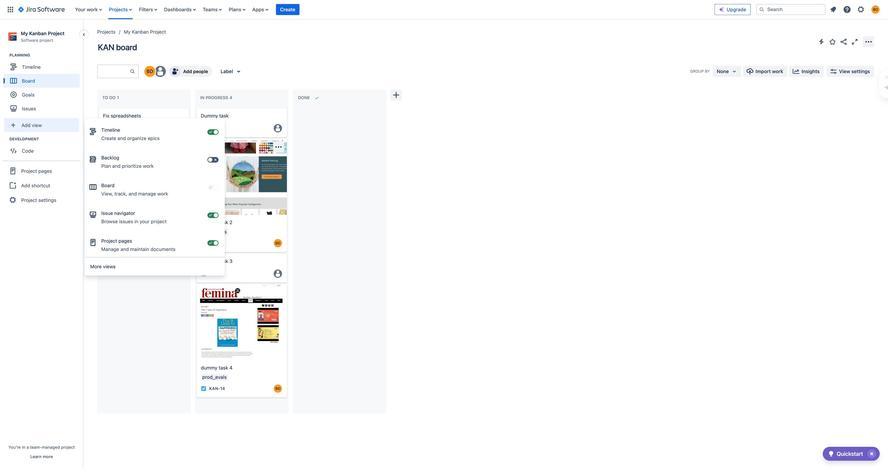 Task type: describe. For each thing, give the bounding box(es) containing it.
in progress element
[[200, 95, 234, 100]]

1 horizontal spatial create issue image
[[192, 280, 200, 288]]

search image
[[760, 7, 765, 12]]

2 task image from the top
[[201, 271, 207, 277]]

create issue image
[[192, 103, 200, 112]]

dismiss quickstart image
[[867, 449, 878, 460]]

add people image
[[171, 67, 179, 76]]

0 horizontal spatial list
[[72, 0, 715, 19]]

development image
[[1, 135, 9, 143]]

2 vertical spatial group
[[3, 161, 81, 210]]

1 task image from the top
[[201, 241, 207, 246]]

enter full screen image
[[851, 38, 860, 46]]

primary element
[[4, 0, 715, 19]]

0 horizontal spatial create issue image
[[94, 103, 102, 112]]

more actions for kan-12 dummy task 2 image
[[275, 143, 283, 151]]

planning image
[[1, 51, 9, 59]]

Search field
[[757, 4, 826, 15]]

automations menu button icon image
[[818, 37, 826, 46]]



Task type: vqa. For each thing, say whether or not it's contained in the screenshot.
Goal image
yes



Task type: locate. For each thing, give the bounding box(es) containing it.
None search field
[[757, 4, 826, 15]]

notifications image
[[830, 5, 838, 14]]

more actions image
[[865, 38, 873, 46]]

0 vertical spatial create issue image
[[94, 103, 102, 112]]

create column image
[[392, 91, 401, 99]]

task image
[[201, 241, 207, 246], [201, 271, 207, 277]]

heading for the "planning" image
[[9, 52, 83, 58]]

task image
[[103, 126, 109, 131], [201, 126, 207, 131], [201, 386, 207, 392]]

heading for development image
[[9, 137, 83, 142]]

star kan board image
[[829, 38, 837, 46]]

1 horizontal spatial list
[[828, 3, 885, 16]]

heading
[[9, 52, 83, 58], [9, 137, 83, 142]]

to do element
[[102, 95, 120, 100]]

sidebar element
[[0, 19, 83, 470]]

group for development image
[[3, 137, 83, 160]]

group
[[3, 52, 83, 118], [3, 137, 83, 160], [3, 161, 81, 210]]

check image
[[828, 450, 836, 459]]

banner
[[0, 0, 889, 19]]

appswitcher icon image
[[6, 5, 15, 14]]

Search this board text field
[[98, 65, 130, 78]]

list
[[72, 0, 715, 19], [828, 3, 885, 16]]

goal image
[[10, 92, 17, 98]]

create issue image
[[94, 103, 102, 112], [192, 280, 200, 288]]

1 heading from the top
[[9, 52, 83, 58]]

0 vertical spatial task image
[[201, 241, 207, 246]]

0 vertical spatial heading
[[9, 52, 83, 58]]

view settings image
[[830, 67, 838, 76]]

settings image
[[858, 5, 866, 14]]

1 vertical spatial create issue image
[[192, 280, 200, 288]]

import image
[[746, 67, 755, 76]]

2 heading from the top
[[9, 137, 83, 142]]

help image
[[844, 5, 852, 14]]

list item
[[276, 0, 300, 19]]

your profile and settings image
[[872, 5, 880, 14]]

1 vertical spatial group
[[3, 137, 83, 160]]

1 vertical spatial heading
[[9, 137, 83, 142]]

jira software image
[[18, 5, 65, 14], [18, 5, 65, 14]]

group for the "planning" image
[[3, 52, 83, 118]]

0 vertical spatial group
[[3, 52, 83, 118]]

1 vertical spatial task image
[[201, 271, 207, 277]]



